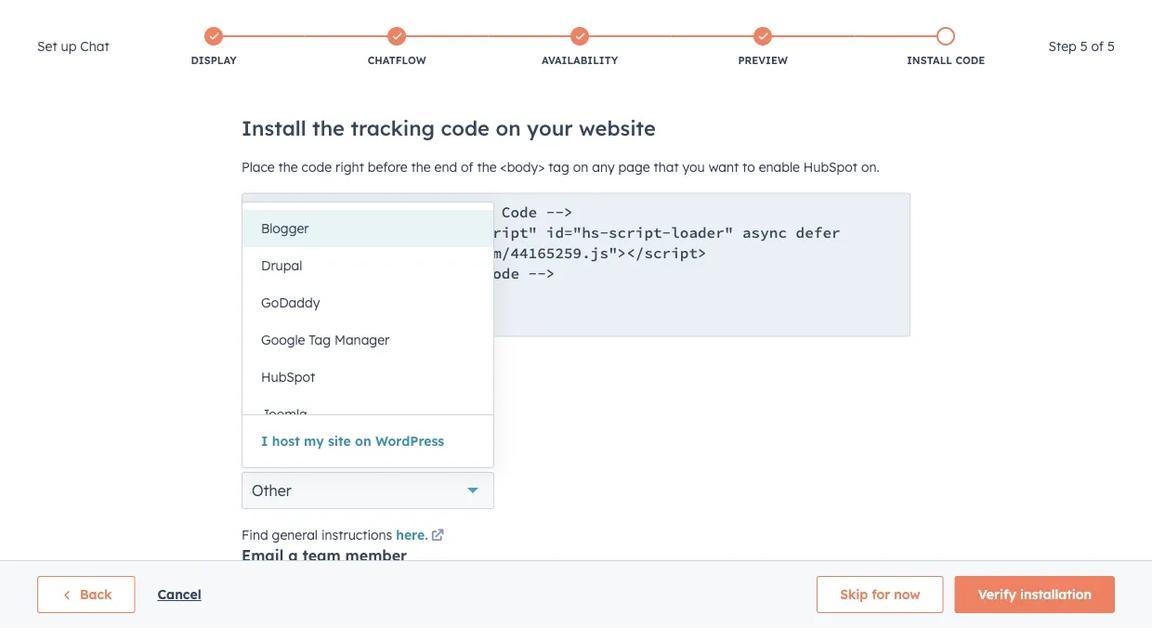 Task type: locate. For each thing, give the bounding box(es) containing it.
up
[[61, 38, 77, 54]]

5 right of
[[1108, 38, 1115, 54]]

5
[[1081, 38, 1088, 54], [1108, 38, 1115, 54]]

cancel button
[[157, 584, 201, 606]]

email
[[242, 547, 284, 565]]

menu item
[[895, 0, 938, 30]]

chat
[[80, 38, 109, 54]]

verify installation button
[[955, 576, 1115, 613]]

back button
[[37, 576, 135, 613]]

1 horizontal spatial 5
[[1108, 38, 1115, 54]]

0 horizontal spatial 5
[[1081, 38, 1088, 54]]

upgrade link
[[759, 0, 854, 30]]

help image
[[947, 8, 964, 25]]

2 5 from the left
[[1108, 38, 1115, 54]]

email a team member
[[242, 547, 407, 565]]

search button
[[1104, 39, 1136, 71]]

of
[[1092, 38, 1104, 54]]

menu
[[757, 0, 1130, 30]]

list
[[122, 23, 1038, 72]]

help button
[[940, 0, 971, 30]]

preview
[[738, 54, 788, 67]]

install
[[907, 54, 953, 67]]

a
[[288, 547, 298, 565]]

5 left of
[[1081, 38, 1088, 54]]

installation
[[1021, 586, 1092, 603]]

set
[[37, 38, 57, 54]]

upgrade image
[[770, 8, 787, 25]]

set up chat heading
[[37, 35, 109, 58]]

search image
[[1113, 48, 1126, 61]]

display completed list item
[[122, 23, 305, 72]]

verify installation
[[978, 586, 1092, 603]]

availability
[[542, 54, 618, 67]]

team
[[303, 547, 341, 565]]



Task type: describe. For each thing, give the bounding box(es) containing it.
install code list item
[[855, 23, 1038, 72]]

code
[[956, 54, 985, 67]]

cancel
[[157, 586, 201, 603]]

chatflow completed list item
[[305, 23, 489, 72]]

skip
[[840, 586, 868, 603]]

skip for now button
[[817, 576, 944, 613]]

availability completed list item
[[489, 23, 672, 72]]

install code
[[907, 54, 985, 67]]

back
[[80, 586, 112, 603]]

1 5 from the left
[[1081, 38, 1088, 54]]

display
[[191, 54, 237, 67]]

Search HubSpot search field
[[891, 39, 1119, 71]]

verify
[[978, 586, 1017, 603]]

now
[[894, 586, 921, 603]]

for
[[872, 586, 891, 603]]

set up chat
[[37, 38, 109, 54]]

step 5 of 5
[[1049, 38, 1115, 54]]

list containing display
[[122, 23, 1038, 72]]

chatflow
[[368, 54, 426, 67]]

preview completed list item
[[672, 23, 855, 72]]

skip for now
[[840, 586, 921, 603]]

member
[[345, 547, 407, 565]]

step
[[1049, 38, 1077, 54]]



Task type: vqa. For each thing, say whether or not it's contained in the screenshot.
STEP 5 OF 5
yes



